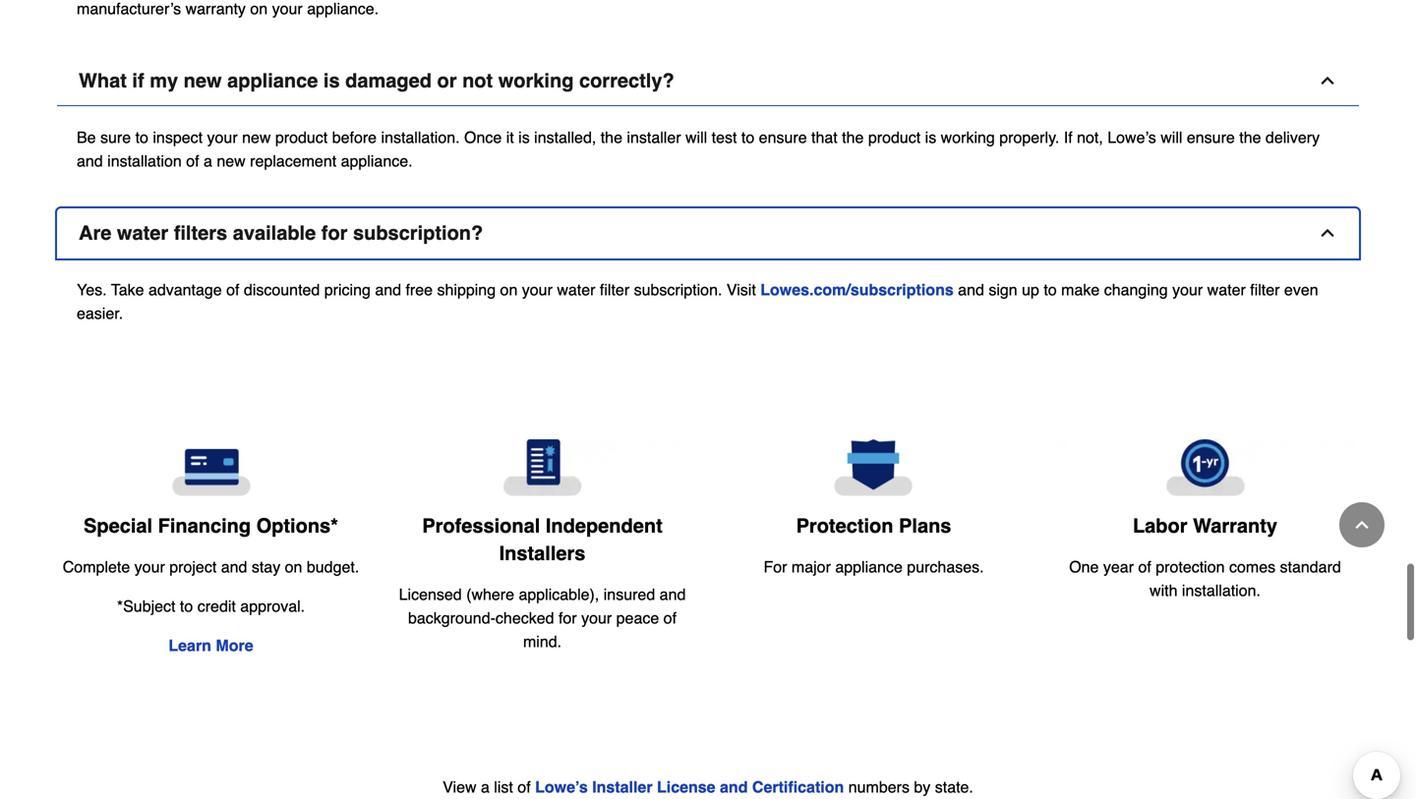 Task type: locate. For each thing, give the bounding box(es) containing it.
or
[[437, 69, 457, 92]]

chevron up image inside scroll to top element
[[1353, 516, 1373, 535]]

of inside "one year of protection comes standard with installation."
[[1139, 559, 1152, 577]]

of down inspect
[[186, 152, 199, 170]]

will right not,
[[1161, 128, 1183, 147]]

2 vertical spatial new
[[217, 152, 246, 170]]

0 vertical spatial working
[[499, 69, 574, 92]]

product up replacement
[[275, 128, 328, 147]]

0 vertical spatial lowe's
[[1108, 128, 1157, 147]]

with
[[1150, 582, 1178, 600]]

0 vertical spatial appliance
[[227, 69, 318, 92]]

chevron up image
[[1319, 71, 1338, 91], [1319, 223, 1338, 243], [1353, 516, 1373, 535]]

2 horizontal spatial water
[[1208, 281, 1247, 299]]

your inside licensed (where applicable), insured and background-checked for your peace of mind.
[[582, 610, 612, 628]]

new inside button
[[184, 69, 222, 92]]

state.
[[936, 779, 974, 797]]

1 horizontal spatial will
[[1161, 128, 1183, 147]]

financing
[[158, 515, 251, 538]]

new up replacement
[[242, 128, 271, 147]]

0 horizontal spatial ensure
[[759, 128, 807, 147]]

and down be
[[77, 152, 103, 170]]

the left delivery at the top right of page
[[1240, 128, 1262, 147]]

installation.
[[381, 128, 460, 147], [1183, 582, 1261, 600]]

numbers
[[849, 779, 910, 797]]

1 vertical spatial installation.
[[1183, 582, 1261, 600]]

installation. down 'protection'
[[1183, 582, 1261, 600]]

0 horizontal spatial a
[[204, 152, 212, 170]]

(where
[[467, 586, 515, 604]]

by
[[915, 779, 931, 797]]

the
[[601, 128, 623, 147], [842, 128, 864, 147], [1240, 128, 1262, 147]]

and inside licensed (where applicable), insured and background-checked for your peace of mind.
[[660, 586, 686, 604]]

0 vertical spatial a
[[204, 152, 212, 170]]

to left credit
[[180, 598, 193, 616]]

of right year
[[1139, 559, 1152, 577]]

standard
[[1281, 559, 1342, 577]]

0 horizontal spatial is
[[324, 69, 340, 92]]

to
[[135, 128, 149, 147], [742, 128, 755, 147], [1044, 281, 1057, 299], [180, 598, 193, 616]]

0 vertical spatial chevron up image
[[1319, 71, 1338, 91]]

1 vertical spatial a
[[481, 779, 490, 797]]

1 horizontal spatial appliance
[[836, 559, 903, 577]]

1 horizontal spatial product
[[869, 128, 921, 147]]

not,
[[1078, 128, 1104, 147]]

0 vertical spatial installation.
[[381, 128, 460, 147]]

water
[[117, 222, 168, 245], [557, 281, 596, 299], [1208, 281, 1247, 299]]

and inside "and sign up to make changing your water filter even easier."
[[959, 281, 985, 299]]

lowe's right the list
[[535, 779, 588, 797]]

applicable),
[[519, 586, 600, 604]]

are
[[79, 222, 112, 245]]

0 horizontal spatial appliance
[[227, 69, 318, 92]]

1 horizontal spatial for
[[559, 610, 577, 628]]

background-
[[408, 610, 496, 628]]

approval.
[[240, 598, 305, 616]]

working inside button
[[499, 69, 574, 92]]

0 vertical spatial on
[[500, 281, 518, 299]]

to inside "and sign up to make changing your water filter even easier."
[[1044, 281, 1057, 299]]

appliance.
[[341, 152, 413, 170]]

pricing
[[324, 281, 371, 299]]

learn more link
[[169, 637, 253, 656]]

and
[[77, 152, 103, 170], [375, 281, 401, 299], [959, 281, 985, 299], [221, 559, 247, 577], [660, 586, 686, 604], [720, 779, 748, 797]]

and inside be sure to inspect your new product before installation. once it is installed, the installer will test to ensure that the product is working properly. if not, lowe's will ensure the delivery and installation of a new replacement appliance.
[[77, 152, 103, 170]]

your right 'shipping' in the top left of the page
[[522, 281, 553, 299]]

1 horizontal spatial water
[[557, 281, 596, 299]]

list
[[494, 779, 514, 797]]

0 horizontal spatial working
[[499, 69, 574, 92]]

2 filter from the left
[[1251, 281, 1281, 299]]

lowes.com/subscriptions
[[761, 281, 954, 299]]

new right my at the left top of page
[[184, 69, 222, 92]]

professional independent installers
[[422, 515, 663, 565]]

of right the list
[[518, 779, 531, 797]]

and left free
[[375, 281, 401, 299]]

chevron up image inside are water filters available for subscription? button
[[1319, 223, 1338, 243]]

1 horizontal spatial working
[[941, 128, 996, 147]]

working
[[499, 69, 574, 92], [941, 128, 996, 147]]

your up *subject
[[134, 559, 165, 577]]

product right that
[[869, 128, 921, 147]]

on
[[500, 281, 518, 299], [285, 559, 303, 577]]

and left sign
[[959, 281, 985, 299]]

a blue 1-year labor warranty icon. image
[[1056, 440, 1356, 497]]

special
[[84, 515, 153, 538]]

make
[[1062, 281, 1100, 299]]

1 filter from the left
[[600, 281, 630, 299]]

test
[[712, 128, 737, 147]]

of inside licensed (where applicable), insured and background-checked for your peace of mind.
[[664, 610, 677, 628]]

a inside be sure to inspect your new product before installation. once it is installed, the installer will test to ensure that the product is working properly. if not, lowe's will ensure the delivery and installation of a new replacement appliance.
[[204, 152, 212, 170]]

working left "properly."
[[941, 128, 996, 147]]

1 vertical spatial chevron up image
[[1319, 223, 1338, 243]]

chevron up image for what if my new appliance is damaged or not working correctly?
[[1319, 71, 1338, 91]]

lowe's installer license and certification link
[[535, 779, 845, 797]]

ensure left delivery at the top right of page
[[1188, 128, 1236, 147]]

0 horizontal spatial water
[[117, 222, 168, 245]]

0 horizontal spatial filter
[[600, 281, 630, 299]]

not
[[463, 69, 493, 92]]

2 will from the left
[[1161, 128, 1183, 147]]

installation. inside "one year of protection comes standard with installation."
[[1183, 582, 1261, 600]]

learn more
[[169, 637, 253, 656]]

for down applicable),
[[559, 610, 577, 628]]

1 horizontal spatial lowe's
[[1108, 128, 1157, 147]]

your down insured
[[582, 610, 612, 628]]

chevron up image inside what if my new appliance is damaged or not working correctly? button
[[1319, 71, 1338, 91]]

new
[[184, 69, 222, 92], [242, 128, 271, 147], [217, 152, 246, 170]]

for
[[322, 222, 348, 245], [559, 610, 577, 628]]

ensure left that
[[759, 128, 807, 147]]

insured
[[604, 586, 656, 604]]

labor
[[1134, 515, 1188, 538]]

0 horizontal spatial on
[[285, 559, 303, 577]]

working inside be sure to inspect your new product before installation. once it is installed, the installer will test to ensure that the product is working properly. if not, lowe's will ensure the delivery and installation of a new replacement appliance.
[[941, 128, 996, 147]]

and right license
[[720, 779, 748, 797]]

ensure
[[759, 128, 807, 147], [1188, 128, 1236, 147]]

of right the advantage
[[226, 281, 240, 299]]

3 the from the left
[[1240, 128, 1262, 147]]

filter inside "and sign up to make changing your water filter even easier."
[[1251, 281, 1281, 299]]

to right test at the top right
[[742, 128, 755, 147]]

1 horizontal spatial installation.
[[1183, 582, 1261, 600]]

appliance up replacement
[[227, 69, 318, 92]]

appliance
[[227, 69, 318, 92], [836, 559, 903, 577]]

on right 'shipping' in the top left of the page
[[500, 281, 518, 299]]

0 vertical spatial for
[[322, 222, 348, 245]]

and left stay
[[221, 559, 247, 577]]

a right installation
[[204, 152, 212, 170]]

2 horizontal spatial the
[[1240, 128, 1262, 147]]

if
[[1064, 128, 1073, 147]]

0 horizontal spatial installation.
[[381, 128, 460, 147]]

0 vertical spatial new
[[184, 69, 222, 92]]

sign
[[989, 281, 1018, 299]]

professional
[[422, 515, 540, 538]]

installation. up appliance.
[[381, 128, 460, 147]]

0 horizontal spatial for
[[322, 222, 348, 245]]

1 vertical spatial working
[[941, 128, 996, 147]]

a left the list
[[481, 779, 490, 797]]

filter left subscription.
[[600, 281, 630, 299]]

if
[[132, 69, 144, 92]]

licensed
[[399, 586, 462, 604]]

the left installer
[[601, 128, 623, 147]]

your right inspect
[[207, 128, 238, 147]]

0 horizontal spatial the
[[601, 128, 623, 147]]

lowe's
[[1108, 128, 1157, 147], [535, 779, 588, 797]]

1 horizontal spatial a
[[481, 779, 490, 797]]

credit
[[198, 598, 236, 616]]

on right stay
[[285, 559, 303, 577]]

your right changing
[[1173, 281, 1204, 299]]

budget.
[[307, 559, 359, 577]]

inspect
[[153, 128, 203, 147]]

chevron up image for are water filters available for subscription?
[[1319, 223, 1338, 243]]

will left test at the top right
[[686, 128, 708, 147]]

peace
[[617, 610, 660, 628]]

and right insured
[[660, 586, 686, 604]]

complete
[[63, 559, 130, 577]]

1 horizontal spatial the
[[842, 128, 864, 147]]

subscription.
[[634, 281, 723, 299]]

protection
[[797, 515, 894, 538]]

working right 'not'
[[499, 69, 574, 92]]

1 horizontal spatial ensure
[[1188, 128, 1236, 147]]

appliance inside button
[[227, 69, 318, 92]]

of right peace
[[664, 610, 677, 628]]

labor warranty
[[1134, 515, 1278, 538]]

special financing options*
[[84, 515, 338, 538]]

available
[[233, 222, 316, 245]]

the right that
[[842, 128, 864, 147]]

0 horizontal spatial will
[[686, 128, 708, 147]]

certification
[[753, 779, 845, 797]]

0 horizontal spatial lowe's
[[535, 779, 588, 797]]

will
[[686, 128, 708, 147], [1161, 128, 1183, 147]]

complete your project and stay on budget.
[[63, 559, 359, 577]]

delivery
[[1266, 128, 1321, 147]]

new left replacement
[[217, 152, 246, 170]]

lowe's right not,
[[1108, 128, 1157, 147]]

to right up
[[1044, 281, 1057, 299]]

1 horizontal spatial filter
[[1251, 281, 1281, 299]]

2 vertical spatial chevron up image
[[1353, 516, 1373, 535]]

0 horizontal spatial product
[[275, 128, 328, 147]]

for up the pricing
[[322, 222, 348, 245]]

1 product from the left
[[275, 128, 328, 147]]

yes.
[[77, 281, 107, 299]]

major
[[792, 559, 831, 577]]

1 vertical spatial for
[[559, 610, 577, 628]]

a
[[204, 152, 212, 170], [481, 779, 490, 797]]

filter left even
[[1251, 281, 1281, 299]]

appliance down protection plans
[[836, 559, 903, 577]]



Task type: vqa. For each thing, say whether or not it's contained in the screenshot.
select
no



Task type: describe. For each thing, give the bounding box(es) containing it.
and sign up to make changing your water filter even easier.
[[77, 281, 1319, 323]]

a dark blue background check icon. image
[[393, 440, 693, 497]]

yes. take advantage of discounted pricing and free shipping on your water filter subscription. visit lowes.com/subscriptions
[[77, 281, 954, 299]]

sure
[[100, 128, 131, 147]]

learn
[[169, 637, 212, 656]]

free
[[406, 281, 433, 299]]

view
[[443, 779, 477, 797]]

what if my new appliance is damaged or not working correctly? button
[[57, 56, 1360, 106]]

discounted
[[244, 281, 320, 299]]

independent
[[546, 515, 663, 538]]

water inside button
[[117, 222, 168, 245]]

1 the from the left
[[601, 128, 623, 147]]

1 vertical spatial lowe's
[[535, 779, 588, 797]]

for inside button
[[322, 222, 348, 245]]

water inside "and sign up to make changing your water filter even easier."
[[1208, 281, 1247, 299]]

warranty
[[1194, 515, 1278, 538]]

that
[[812, 128, 838, 147]]

license
[[657, 779, 716, 797]]

lowe's inside be sure to inspect your new product before installation. once it is installed, the installer will test to ensure that the product is working properly. if not, lowe's will ensure the delivery and installation of a new replacement appliance.
[[1108, 128, 1157, 147]]

stay
[[252, 559, 281, 577]]

what
[[79, 69, 127, 92]]

once
[[464, 128, 502, 147]]

is inside what if my new appliance is damaged or not working correctly? button
[[324, 69, 340, 92]]

2 horizontal spatial is
[[926, 128, 937, 147]]

be
[[77, 128, 96, 147]]

of inside be sure to inspect your new product before installation. once it is installed, the installer will test to ensure that the product is working properly. if not, lowe's will ensure the delivery and installation of a new replacement appliance.
[[186, 152, 199, 170]]

protection
[[1156, 559, 1226, 577]]

1 vertical spatial new
[[242, 128, 271, 147]]

1 ensure from the left
[[759, 128, 807, 147]]

installer
[[627, 128, 681, 147]]

installer
[[593, 779, 653, 797]]

easier.
[[77, 305, 123, 323]]

shipping
[[437, 281, 496, 299]]

plans
[[899, 515, 952, 538]]

installers
[[499, 543, 586, 565]]

your inside "and sign up to make changing your water filter even easier."
[[1173, 281, 1204, 299]]

visit
[[727, 281, 756, 299]]

protection plans
[[797, 515, 952, 538]]

year
[[1104, 559, 1135, 577]]

project
[[169, 559, 217, 577]]

1 vertical spatial appliance
[[836, 559, 903, 577]]

2 product from the left
[[869, 128, 921, 147]]

comes
[[1230, 559, 1276, 577]]

licensed (where applicable), insured and background-checked for your peace of mind.
[[399, 586, 686, 651]]

are water filters available for subscription? button
[[57, 209, 1360, 259]]

1 horizontal spatial is
[[519, 128, 530, 147]]

a blue badge icon. image
[[724, 440, 1024, 497]]

take
[[111, 281, 144, 299]]

*subject
[[117, 598, 176, 616]]

for major appliance purchases.
[[764, 559, 985, 577]]

*subject to credit approval.
[[117, 598, 305, 616]]

view a list of lowe's installer license and certification numbers by state.
[[443, 779, 974, 797]]

up
[[1022, 281, 1040, 299]]

before
[[332, 128, 377, 147]]

for
[[764, 559, 788, 577]]

your inside be sure to inspect your new product before installation. once it is installed, the installer will test to ensure that the product is working properly. if not, lowe's will ensure the delivery and installation of a new replacement appliance.
[[207, 128, 238, 147]]

one
[[1070, 559, 1100, 577]]

to up installation
[[135, 128, 149, 147]]

options*
[[256, 515, 338, 538]]

properly.
[[1000, 128, 1060, 147]]

are water filters available for subscription?
[[79, 222, 483, 245]]

for inside licensed (where applicable), insured and background-checked for your peace of mind.
[[559, 610, 577, 628]]

what if my new appliance is damaged or not working correctly?
[[79, 69, 675, 92]]

be sure to inspect your new product before installation. once it is installed, the installer will test to ensure that the product is working properly. if not, lowe's will ensure the delivery and installation of a new replacement appliance.
[[77, 128, 1321, 170]]

more
[[216, 637, 253, 656]]

mind.
[[523, 633, 562, 651]]

1 vertical spatial on
[[285, 559, 303, 577]]

my
[[150, 69, 178, 92]]

a dark blue credit card icon. image
[[61, 440, 361, 497]]

scroll to top element
[[1340, 503, 1385, 548]]

1 horizontal spatial on
[[500, 281, 518, 299]]

2 the from the left
[[842, 128, 864, 147]]

checked
[[496, 610, 554, 628]]

purchases.
[[908, 559, 985, 577]]

correctly?
[[580, 69, 675, 92]]

installation. inside be sure to inspect your new product before installation. once it is installed, the installer will test to ensure that the product is working properly. if not, lowe's will ensure the delivery and installation of a new replacement appliance.
[[381, 128, 460, 147]]

damaged
[[346, 69, 432, 92]]

lowes.com/subscriptions link
[[761, 281, 954, 299]]

even
[[1285, 281, 1319, 299]]

replacement
[[250, 152, 337, 170]]

one year of protection comes standard with installation.
[[1070, 559, 1342, 600]]

installation
[[107, 152, 182, 170]]

1 will from the left
[[686, 128, 708, 147]]

2 ensure from the left
[[1188, 128, 1236, 147]]

advantage
[[149, 281, 222, 299]]

changing
[[1105, 281, 1169, 299]]

installed,
[[534, 128, 597, 147]]

filters
[[174, 222, 227, 245]]

it
[[506, 128, 514, 147]]



